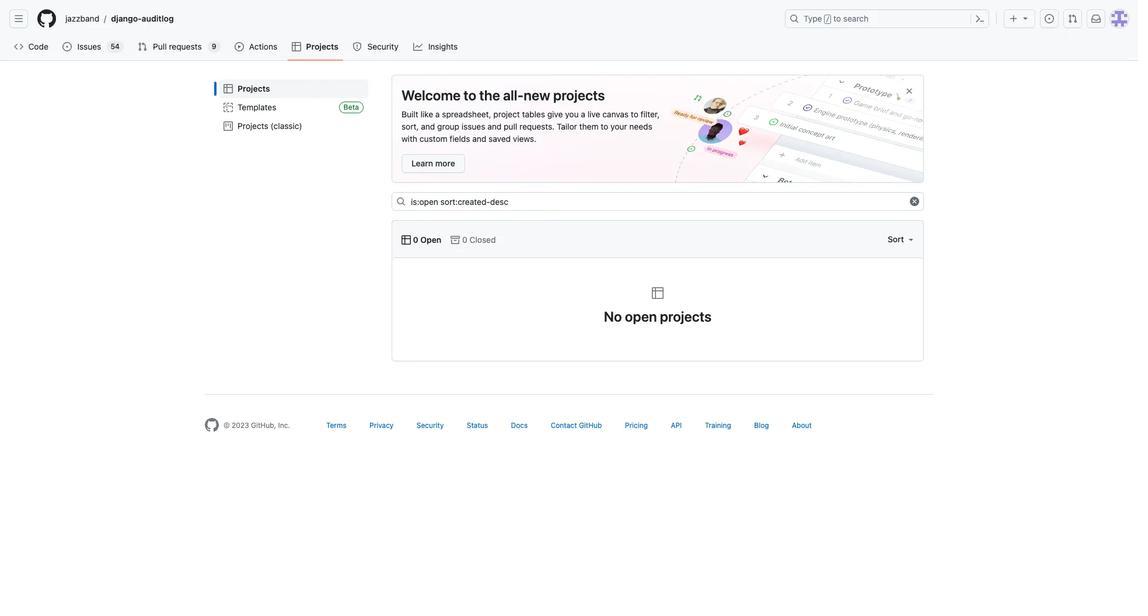 Task type: describe. For each thing, give the bounding box(es) containing it.
about link
[[793, 421, 812, 430]]

©
[[224, 421, 230, 430]]

clear image
[[911, 197, 920, 206]]

(classic)
[[271, 121, 302, 131]]

issue opened image
[[63, 42, 72, 51]]

code image
[[14, 42, 23, 51]]

needs
[[630, 121, 653, 131]]

2023
[[232, 421, 249, 430]]

all-
[[503, 87, 524, 103]]

no
[[604, 308, 622, 325]]

archive image
[[451, 235, 460, 244]]

group
[[438, 121, 460, 131]]

api
[[671, 421, 682, 430]]

2 horizontal spatial and
[[488, 121, 502, 131]]

templates
[[238, 102, 277, 112]]

issues
[[462, 121, 486, 131]]

table image inside projects link
[[224, 84, 233, 93]]

new
[[524, 87, 551, 103]]

to up spreadsheet,
[[464, 87, 477, 103]]

open
[[421, 235, 442, 244]]

projects inside projects (classic) link
[[238, 121, 269, 131]]

docs link
[[511, 421, 528, 430]]

1 vertical spatial security
[[417, 421, 444, 430]]

0 horizontal spatial security link
[[348, 38, 404, 55]]

0 open link
[[402, 233, 442, 246]]

pull requests
[[153, 41, 202, 51]]

terms
[[326, 421, 347, 430]]

pull
[[153, 41, 167, 51]]

0 closed
[[460, 235, 496, 244]]

privacy
[[370, 421, 394, 430]]

jazzband link
[[61, 9, 104, 28]]

saved
[[489, 134, 511, 144]]

welcome
[[402, 87, 461, 103]]

projects for bottommost projects link
[[238, 84, 270, 93]]

privacy link
[[370, 421, 394, 430]]

sort
[[888, 234, 905, 244]]

custom
[[420, 134, 448, 144]]

project
[[494, 109, 520, 119]]

list containing jazzband
[[61, 9, 779, 28]]

© 2023 github, inc.
[[224, 421, 290, 430]]

/ for jazzband
[[104, 14, 106, 24]]

projects (classic) link
[[219, 117, 369, 136]]

0 closed link
[[451, 233, 496, 246]]

0 vertical spatial security
[[368, 41, 399, 51]]

project image
[[224, 121, 233, 131]]

1 vertical spatial projects link
[[219, 79, 369, 98]]

you
[[566, 109, 579, 119]]

insights link
[[409, 38, 464, 55]]

spreadsheet,
[[442, 109, 492, 119]]

contact github
[[551, 421, 602, 430]]

auditlog
[[142, 13, 174, 23]]

contact
[[551, 421, 577, 430]]

1 horizontal spatial triangle down image
[[1022, 13, 1031, 23]]

Search all projects text field
[[392, 192, 925, 211]]

list containing projects
[[214, 75, 373, 140]]

to left search
[[834, 13, 842, 23]]

graph image
[[414, 42, 423, 51]]

canvas
[[603, 109, 629, 119]]

1 vertical spatial security link
[[417, 421, 444, 430]]

with
[[402, 134, 418, 144]]

jazzband
[[65, 13, 99, 23]]

status
[[467, 421, 488, 430]]

give
[[548, 109, 563, 119]]

built
[[402, 109, 419, 119]]

live
[[588, 109, 601, 119]]

tables
[[522, 109, 546, 119]]

1 vertical spatial projects
[[660, 308, 712, 325]]

to left the your
[[601, 121, 609, 131]]

status link
[[467, 421, 488, 430]]

views.
[[513, 134, 537, 144]]

like
[[421, 109, 433, 119]]

django-
[[111, 13, 142, 23]]

table image for no open projects
[[651, 286, 665, 300]]

fields
[[450, 134, 470, 144]]

sort button
[[888, 230, 916, 249]]

pull
[[504, 121, 518, 131]]

about
[[793, 421, 812, 430]]



Task type: vqa. For each thing, say whether or not it's contained in the screenshot.
rightmost The A
yes



Task type: locate. For each thing, give the bounding box(es) containing it.
projects inside welcome to the all-new projects built like a spreadsheet, project tables give you a live canvas to filter, sort, and group issues and pull requests. tailor them to your needs with custom fields and saved views.
[[554, 87, 605, 103]]

projects link up projects (classic) link
[[219, 79, 369, 98]]

0 horizontal spatial /
[[104, 14, 106, 24]]

actions
[[249, 41, 278, 51]]

1 0 from the left
[[413, 235, 419, 244]]

git pull request image
[[138, 42, 147, 51]]

open
[[625, 308, 657, 325]]

triangle down image
[[1022, 13, 1031, 23], [907, 235, 916, 244]]

0 horizontal spatial triangle down image
[[907, 235, 916, 244]]

contact github link
[[551, 421, 602, 430]]

projects link
[[288, 38, 343, 55], [219, 79, 369, 98]]

0 vertical spatial triangle down image
[[1022, 13, 1031, 23]]

security link left the graph image
[[348, 38, 404, 55]]

0 right archive icon
[[463, 235, 468, 244]]

to
[[834, 13, 842, 23], [464, 87, 477, 103], [631, 109, 639, 119], [601, 121, 609, 131]]

security link left status
[[417, 421, 444, 430]]

table image for projects
[[292, 42, 302, 51]]

triangle down image inside sort popup button
[[907, 235, 916, 244]]

insights
[[429, 41, 458, 51]]

triangle down image right sort at top
[[907, 235, 916, 244]]

security left status
[[417, 421, 444, 430]]

/ right type
[[826, 15, 831, 23]]

docs
[[511, 421, 528, 430]]

1 vertical spatial triangle down image
[[907, 235, 916, 244]]

and up saved
[[488, 121, 502, 131]]

tailor
[[557, 121, 578, 131]]

1 horizontal spatial and
[[473, 134, 487, 144]]

django-auditlog link
[[106, 9, 179, 28]]

0 open
[[411, 235, 442, 244]]

projects right the open
[[660, 308, 712, 325]]

projects for topmost projects link
[[306, 41, 339, 51]]

0 left open
[[413, 235, 419, 244]]

projects down templates
[[238, 121, 269, 131]]

2 0 from the left
[[463, 235, 468, 244]]

github,
[[251, 421, 276, 430]]

1 horizontal spatial projects
[[660, 308, 712, 325]]

projects
[[306, 41, 339, 51], [238, 84, 270, 93], [238, 121, 269, 131]]

plus image
[[1010, 14, 1019, 23]]

/ inside the jazzband / django-auditlog
[[104, 14, 106, 24]]

code
[[28, 41, 48, 51]]

the
[[480, 87, 500, 103]]

play image
[[235, 42, 244, 51]]

learn
[[412, 158, 433, 168]]

2 vertical spatial projects
[[238, 121, 269, 131]]

blog
[[755, 421, 770, 430]]

learn more
[[412, 158, 455, 168]]

1 vertical spatial table image
[[651, 286, 665, 300]]

search
[[844, 13, 869, 23]]

api link
[[671, 421, 682, 430]]

filter,
[[641, 109, 660, 119]]

welcome to the all-new projects built like a spreadsheet, project tables give you a live canvas to filter, sort, and group issues and pull requests. tailor them to your needs with custom fields and saved views.
[[402, 87, 660, 144]]

code link
[[9, 38, 53, 55]]

project template image
[[224, 103, 233, 112]]

/ inside type / to search
[[826, 15, 831, 23]]

requests.
[[520, 121, 555, 131]]

/ for type
[[826, 15, 831, 23]]

0 vertical spatial list
[[61, 9, 779, 28]]

table image
[[292, 42, 302, 51], [651, 286, 665, 300]]

training link
[[705, 421, 732, 430]]

command palette image
[[976, 14, 985, 23]]

0 horizontal spatial projects
[[554, 87, 605, 103]]

list
[[61, 9, 779, 28], [214, 75, 373, 140]]

1 horizontal spatial a
[[581, 109, 586, 119]]

0 vertical spatial projects
[[554, 87, 605, 103]]

type / to search
[[804, 13, 869, 23]]

0 for open
[[413, 235, 419, 244]]

inc.
[[278, 421, 290, 430]]

type
[[804, 13, 823, 23]]

terms link
[[326, 421, 347, 430]]

projects
[[554, 87, 605, 103], [660, 308, 712, 325]]

your
[[611, 121, 628, 131]]

them
[[580, 121, 599, 131]]

security
[[368, 41, 399, 51], [417, 421, 444, 430]]

pricing
[[625, 421, 648, 430]]

more
[[436, 158, 455, 168]]

1 vertical spatial projects
[[238, 84, 270, 93]]

0
[[413, 235, 419, 244], [463, 235, 468, 244]]

0 horizontal spatial table image
[[224, 84, 233, 93]]

9
[[212, 42, 216, 51]]

0 vertical spatial table image
[[292, 42, 302, 51]]

and down like
[[421, 121, 435, 131]]

jazzband / django-auditlog
[[65, 13, 174, 24]]

a left live
[[581, 109, 586, 119]]

learn more link
[[402, 154, 465, 173]]

0 vertical spatial table image
[[224, 84, 233, 93]]

a right like
[[436, 109, 440, 119]]

and down issues
[[473, 134, 487, 144]]

2 a from the left
[[581, 109, 586, 119]]

0 horizontal spatial a
[[436, 109, 440, 119]]

requests
[[169, 41, 202, 51]]

0 vertical spatial security link
[[348, 38, 404, 55]]

0 horizontal spatial 0
[[413, 235, 419, 244]]

actions link
[[230, 38, 283, 55]]

1 vertical spatial list
[[214, 75, 373, 140]]

beta
[[344, 103, 359, 112]]

a
[[436, 109, 440, 119], [581, 109, 586, 119]]

issues
[[77, 41, 101, 51]]

table image inside projects link
[[292, 42, 302, 51]]

table image left open
[[402, 235, 411, 244]]

0 vertical spatial projects
[[306, 41, 339, 51]]

git pull request image
[[1069, 14, 1078, 23]]

close image
[[905, 86, 915, 96]]

pricing link
[[625, 421, 648, 430]]

1 horizontal spatial security link
[[417, 421, 444, 430]]

projects link left "shield" icon
[[288, 38, 343, 55]]

projects (classic)
[[238, 121, 302, 131]]

0 horizontal spatial and
[[421, 121, 435, 131]]

1 horizontal spatial table image
[[402, 235, 411, 244]]

0 horizontal spatial security
[[368, 41, 399, 51]]

/ left django-
[[104, 14, 106, 24]]

1 horizontal spatial table image
[[651, 286, 665, 300]]

54
[[111, 42, 120, 51]]

homepage image
[[205, 418, 219, 432]]

1 horizontal spatial security
[[417, 421, 444, 430]]

and
[[421, 121, 435, 131], [488, 121, 502, 131], [473, 134, 487, 144]]

to up needs
[[631, 109, 639, 119]]

github
[[579, 421, 602, 430]]

projects up you
[[554, 87, 605, 103]]

/
[[104, 14, 106, 24], [826, 15, 831, 23]]

table image up project template image
[[224, 84, 233, 93]]

1 horizontal spatial /
[[826, 15, 831, 23]]

table image right actions
[[292, 42, 302, 51]]

training
[[705, 421, 732, 430]]

table image
[[224, 84, 233, 93], [402, 235, 411, 244]]

triangle down image right the plus icon at right
[[1022, 13, 1031, 23]]

security link
[[348, 38, 404, 55], [417, 421, 444, 430]]

table image up no open projects
[[651, 286, 665, 300]]

1 a from the left
[[436, 109, 440, 119]]

homepage image
[[37, 9, 56, 28]]

search image
[[397, 197, 406, 206]]

shield image
[[353, 42, 362, 51]]

blog link
[[755, 421, 770, 430]]

0 horizontal spatial table image
[[292, 42, 302, 51]]

closed
[[470, 235, 496, 244]]

0 vertical spatial projects link
[[288, 38, 343, 55]]

projects up templates
[[238, 84, 270, 93]]

0 for closed
[[463, 235, 468, 244]]

issue opened image
[[1045, 14, 1055, 23]]

table image inside the 0 open link
[[402, 235, 411, 244]]

projects left "shield" icon
[[306, 41, 339, 51]]

security right "shield" icon
[[368, 41, 399, 51]]

1 horizontal spatial 0
[[463, 235, 468, 244]]

1 vertical spatial table image
[[402, 235, 411, 244]]

notifications image
[[1092, 14, 1102, 23]]

no open projects
[[604, 308, 712, 325]]

sort,
[[402, 121, 419, 131]]



